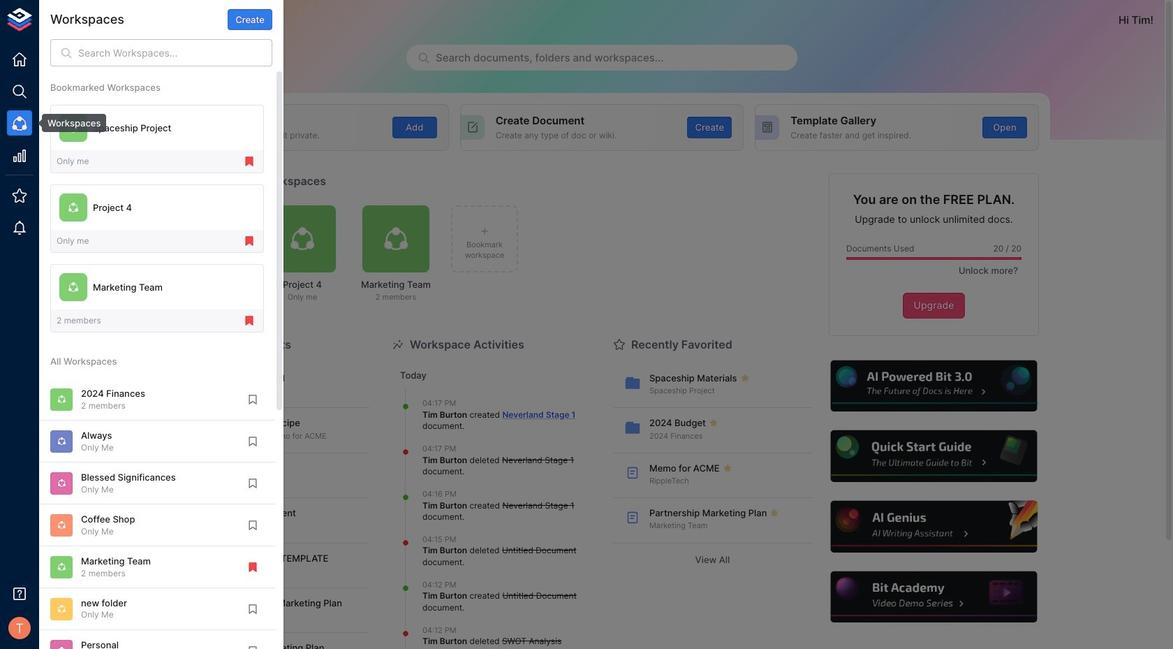 Task type: locate. For each thing, give the bounding box(es) containing it.
3 help image from the top
[[829, 499, 1040, 555]]

remove bookmark image
[[243, 155, 256, 168], [243, 235, 256, 248], [243, 315, 256, 327], [247, 561, 259, 574]]

1 help image from the top
[[829, 358, 1040, 414]]

1 bookmark image from the top
[[247, 393, 259, 406]]

bookmark image
[[247, 393, 259, 406], [247, 435, 259, 448], [247, 477, 259, 490], [247, 519, 259, 532], [247, 603, 259, 615], [247, 645, 259, 649]]

help image
[[829, 358, 1040, 414], [829, 429, 1040, 484], [829, 499, 1040, 555], [829, 570, 1040, 625]]

tooltip
[[32, 114, 107, 132]]

2 help image from the top
[[829, 429, 1040, 484]]



Task type: vqa. For each thing, say whether or not it's contained in the screenshot.
1st help image from the bottom of the page
yes



Task type: describe. For each thing, give the bounding box(es) containing it.
Search Workspaces... text field
[[78, 39, 273, 66]]

4 help image from the top
[[829, 570, 1040, 625]]

3 bookmark image from the top
[[247, 477, 259, 490]]

5 bookmark image from the top
[[247, 603, 259, 615]]

6 bookmark image from the top
[[247, 645, 259, 649]]

4 bookmark image from the top
[[247, 519, 259, 532]]

2 bookmark image from the top
[[247, 435, 259, 448]]



